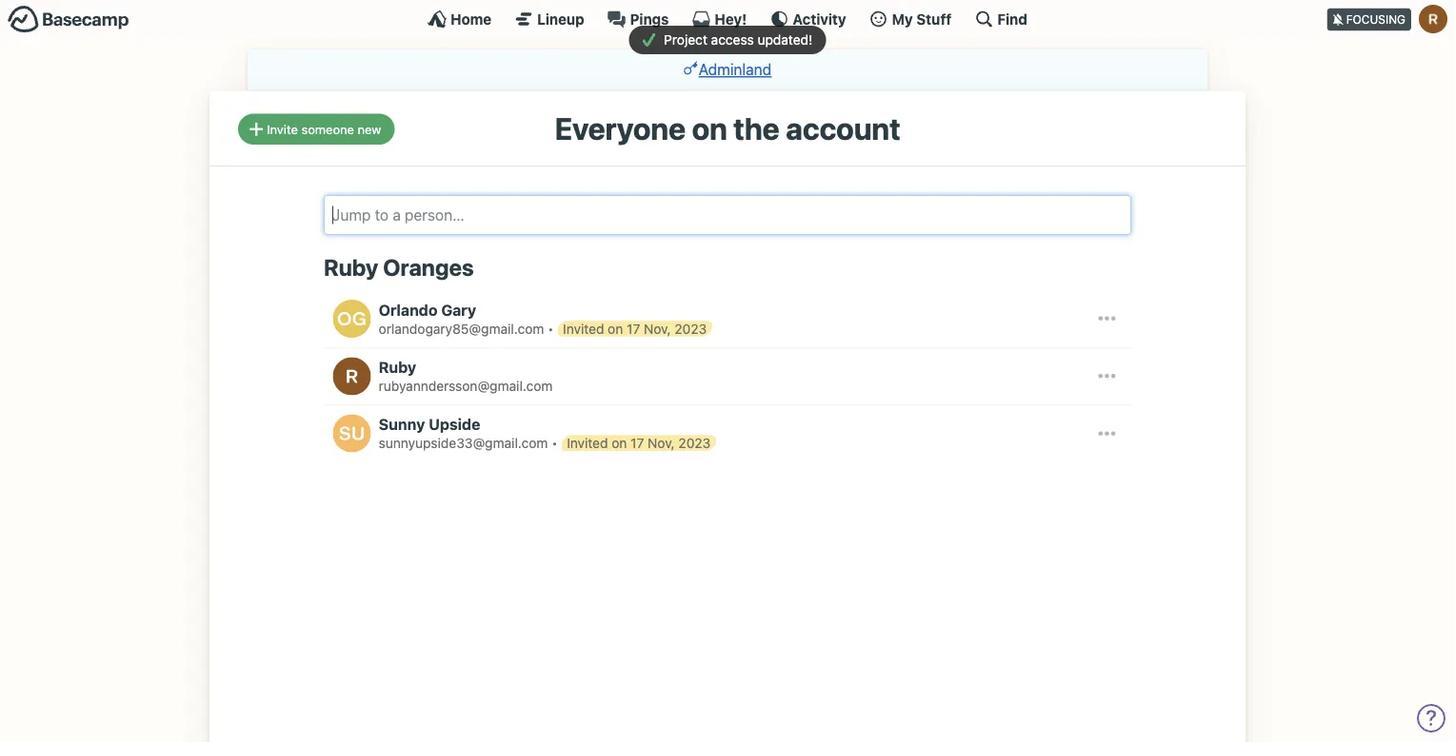 Task type: locate. For each thing, give the bounding box(es) containing it.
on inside sunny upside sunnyupside33@gmail.com • invited on 17 nov, 2023
[[612, 436, 627, 451]]

•
[[548, 321, 554, 337], [552, 436, 558, 451]]

invited
[[563, 321, 604, 337], [567, 436, 608, 451]]

pings button
[[607, 10, 669, 29]]

0 vertical spatial ruby
[[324, 254, 378, 281]]

ruby oranges group
[[324, 254, 1132, 462]]

home link
[[428, 10, 492, 29]]

2023 down ruby option
[[679, 436, 711, 451]]

0 vertical spatial nov,
[[644, 321, 671, 337]]

orlando
[[379, 301, 438, 319]]

2023 for orlando gary
[[675, 321, 707, 337]]

1 vertical spatial nov,
[[648, 436, 675, 451]]

nov, inside the orlando gary orlandogary85@gmail.com • invited on 17 nov, 2023
[[644, 321, 671, 337]]

sunny upside, ruby oranges image
[[333, 415, 371, 453]]

1 vertical spatial 2023
[[679, 436, 711, 451]]

on for upside
[[612, 436, 627, 451]]

ruby
[[324, 254, 378, 281], [379, 358, 416, 377]]

updated!
[[758, 32, 813, 48]]

1 vertical spatial invited
[[567, 436, 608, 451]]

1 vertical spatial on
[[608, 321, 623, 337]]

nov, up ruby option
[[644, 321, 671, 337]]

2023 inside the orlando gary orlandogary85@gmail.com • invited on 17 nov, 2023
[[675, 321, 707, 337]]

• right sunnyupside33@gmail.com
[[552, 436, 558, 451]]

• inside the orlando gary orlandogary85@gmail.com • invited on 17 nov, 2023
[[548, 321, 554, 337]]

project access updated!
[[660, 32, 813, 48]]

everyone on the account
[[555, 110, 901, 146]]

2023 for sunny upside
[[679, 436, 711, 451]]

orlando gary option
[[324, 291, 1132, 348]]

17 inside the orlando gary orlandogary85@gmail.com • invited on 17 nov, 2023
[[627, 321, 640, 337]]

oranges
[[383, 254, 474, 281]]

rubyanndersson@gmail.com
[[379, 378, 553, 394]]

home
[[451, 10, 492, 27]]

• for upside
[[552, 436, 558, 451]]

17 for upside
[[631, 436, 644, 451]]

on for gary
[[608, 321, 623, 337]]

upside
[[429, 416, 480, 434]]

2 vertical spatial on
[[612, 436, 627, 451]]

lineup
[[537, 10, 584, 27]]

account
[[786, 110, 901, 146]]

0 vertical spatial invited
[[563, 321, 604, 337]]

0 vertical spatial •
[[548, 321, 554, 337]]

invited for gary
[[563, 321, 604, 337]]

ruby up orlando gary, ruby oranges icon
[[324, 254, 378, 281]]

ruby image
[[1419, 5, 1448, 33]]

nov,
[[644, 321, 671, 337], [648, 436, 675, 451]]

focusing
[[1347, 13, 1406, 26]]

project
[[664, 32, 708, 48]]

invited inside the orlando gary orlandogary85@gmail.com • invited on 17 nov, 2023
[[563, 321, 604, 337]]

lineup link
[[515, 10, 584, 29]]

ruby for ruby oranges
[[324, 254, 378, 281]]

1 vertical spatial •
[[552, 436, 558, 451]]

0 vertical spatial on
[[692, 110, 727, 146]]

on inside the orlando gary orlandogary85@gmail.com • invited on 17 nov, 2023
[[608, 321, 623, 337]]

• inside sunny upside sunnyupside33@gmail.com • invited on 17 nov, 2023
[[552, 436, 558, 451]]

2023
[[675, 321, 707, 337], [679, 436, 711, 451]]

17
[[627, 321, 640, 337], [631, 436, 644, 451]]

0 vertical spatial 2023
[[675, 321, 707, 337]]

new
[[358, 122, 381, 136]]

invited for upside
[[567, 436, 608, 451]]

ruby rubyanndersson@gmail.com
[[379, 358, 553, 394]]

focusing button
[[1328, 0, 1455, 37]]

2023 up ruby option
[[675, 321, 707, 337]]

sunnyupside33@gmail.com
[[379, 436, 548, 451]]

1 vertical spatial 17
[[631, 436, 644, 451]]

• for gary
[[548, 321, 554, 337]]

17 inside sunny upside sunnyupside33@gmail.com • invited on 17 nov, 2023
[[631, 436, 644, 451]]

activity
[[793, 10, 846, 27]]

1 vertical spatial ruby
[[379, 358, 416, 377]]

switch accounts image
[[8, 5, 130, 34]]

ruby inside ruby rubyanndersson@gmail.com
[[379, 358, 416, 377]]

sunny upside option
[[324, 406, 1132, 462]]

nov, down ruby option
[[648, 436, 675, 451]]

activity link
[[770, 10, 846, 29]]

project access updated! alert
[[0, 26, 1455, 55]]

hey!
[[715, 10, 747, 27]]

2023 inside sunny upside sunnyupside33@gmail.com • invited on 17 nov, 2023
[[679, 436, 711, 451]]

gary
[[441, 301, 476, 319]]

orlando gary, ruby oranges image
[[333, 300, 371, 338]]

nov, inside sunny upside sunnyupside33@gmail.com • invited on 17 nov, 2023
[[648, 436, 675, 451]]

orlando gary orlandogary85@gmail.com • invited on 17 nov, 2023
[[379, 301, 707, 337]]

on
[[692, 110, 727, 146], [608, 321, 623, 337], [612, 436, 627, 451]]

• right orlandogary85@gmail.com
[[548, 321, 554, 337]]

ruby right ruby, ruby oranges image at the left
[[379, 358, 416, 377]]

0 vertical spatial 17
[[627, 321, 640, 337]]

invite someone new
[[267, 122, 381, 136]]

invited inside sunny upside sunnyupside33@gmail.com • invited on 17 nov, 2023
[[567, 436, 608, 451]]



Task type: describe. For each thing, give the bounding box(es) containing it.
main element
[[0, 0, 1455, 37]]

find
[[998, 10, 1028, 27]]

orlandogary85@gmail.com
[[379, 321, 544, 337]]

my stuff button
[[869, 10, 952, 29]]

the
[[734, 110, 780, 146]]

find button
[[975, 10, 1028, 29]]

sunny
[[379, 416, 425, 434]]

pings
[[630, 10, 669, 27]]

hey! button
[[692, 10, 747, 29]]

my stuff
[[892, 10, 952, 27]]

17 for gary
[[627, 321, 640, 337]]

access
[[711, 32, 754, 48]]

ruby for ruby rubyanndersson@gmail.com
[[379, 358, 416, 377]]

nov, for gary
[[644, 321, 671, 337]]

ruby oranges
[[324, 254, 474, 281]]

invite
[[267, 122, 298, 136]]

sunny upside sunnyupside33@gmail.com • invited on 17 nov, 2023
[[379, 416, 711, 451]]

Jump to a person… text field
[[324, 195, 1132, 235]]

adminland
[[699, 60, 772, 79]]

nov, for upside
[[648, 436, 675, 451]]

adminland link
[[684, 60, 772, 79]]

ruby option
[[324, 348, 1132, 406]]

invite someone new link
[[238, 114, 395, 145]]

stuff
[[917, 10, 952, 27]]

ruby, ruby oranges image
[[333, 358, 371, 396]]

my
[[892, 10, 913, 27]]

everyone
[[555, 110, 686, 146]]

someone
[[301, 122, 354, 136]]



Task type: vqa. For each thing, say whether or not it's contained in the screenshot.
"Ruby" option
yes



